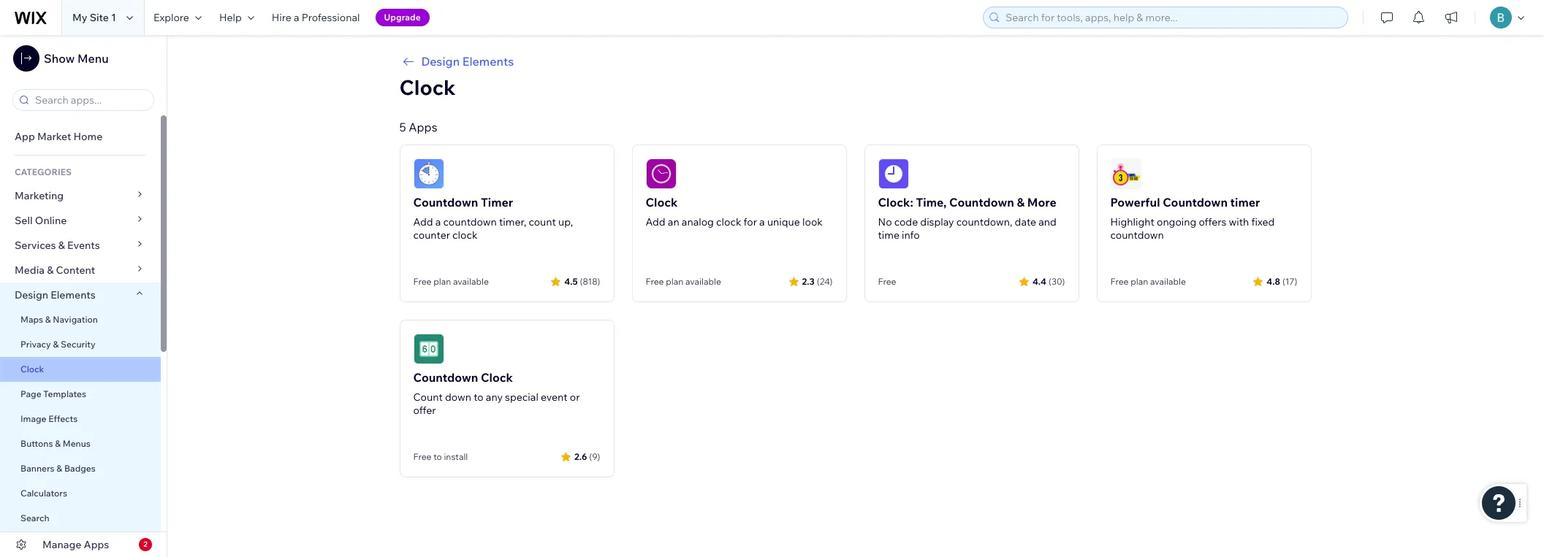 Task type: describe. For each thing, give the bounding box(es) containing it.
and
[[1039, 216, 1057, 229]]

menu
[[77, 51, 109, 66]]

free plan available for timer
[[413, 276, 489, 287]]

countdown inside countdown timer add a countdown timer, count up, counter clock
[[443, 216, 497, 229]]

& for content
[[47, 264, 54, 277]]

add inside clock add an analog clock for a unique look
[[646, 216, 666, 229]]

media & content
[[15, 264, 95, 277]]

calculators link
[[0, 482, 161, 507]]

effects
[[48, 414, 78, 425]]

my
[[72, 11, 87, 24]]

page templates link
[[0, 382, 161, 407]]

sell
[[15, 214, 33, 227]]

banners & badges link
[[0, 457, 161, 482]]

fixed
[[1252, 216, 1275, 229]]

upgrade button
[[375, 9, 430, 26]]

free plan available for countdown
[[1111, 276, 1186, 287]]

countdown inside powerful countdown timer highlight ongoing offers with fixed countdown
[[1163, 195, 1228, 210]]

Search for tools, apps, help & more... field
[[1001, 7, 1343, 28]]

offer
[[413, 404, 436, 417]]

2
[[143, 540, 148, 550]]

4.4
[[1033, 276, 1047, 287]]

categories
[[15, 167, 72, 178]]

free for countdown clock
[[413, 452, 432, 463]]

count
[[413, 391, 443, 404]]

clock:
[[878, 195, 914, 210]]

4.8 (17)
[[1267, 276, 1298, 287]]

free down time
[[878, 276, 896, 287]]

for
[[744, 216, 757, 229]]

maps & navigation link
[[0, 308, 161, 333]]

& for events
[[58, 239, 65, 252]]

navigation
[[53, 314, 98, 325]]

countdown clock logo image
[[413, 334, 444, 365]]

home
[[73, 130, 103, 143]]

0 vertical spatial design elements link
[[399, 53, 1312, 70]]

4.8
[[1267, 276, 1281, 287]]

my site 1
[[72, 11, 116, 24]]

menus
[[63, 439, 91, 450]]

available for countdown
[[1150, 276, 1186, 287]]

(9)
[[589, 451, 600, 462]]

info
[[902, 229, 920, 242]]

sell online link
[[0, 208, 161, 233]]

countdown,
[[957, 216, 1013, 229]]

online
[[35, 214, 67, 227]]

& for navigation
[[45, 314, 51, 325]]

& for security
[[53, 339, 59, 350]]

available for timer
[[453, 276, 489, 287]]

free for clock
[[646, 276, 664, 287]]

app market home link
[[0, 124, 161, 149]]

services
[[15, 239, 56, 252]]

1
[[111, 11, 116, 24]]

timer
[[1231, 195, 1260, 210]]

0 horizontal spatial a
[[294, 11, 299, 24]]

countdown timer add a countdown timer, count up, counter clock
[[413, 195, 573, 242]]

image effects link
[[0, 407, 161, 432]]

countdown inside countdown timer add a countdown timer, count up, counter clock
[[413, 195, 478, 210]]

5
[[399, 120, 406, 134]]

clock inside clock add an analog clock for a unique look
[[716, 216, 742, 229]]

page templates
[[20, 389, 88, 400]]

show
[[44, 51, 75, 66]]

powerful countdown timer logo image
[[1111, 159, 1141, 189]]

free plan available for add
[[646, 276, 721, 287]]

install
[[444, 452, 468, 463]]

more
[[1028, 195, 1057, 210]]

clock link
[[0, 357, 161, 382]]

countdown inside powerful countdown timer highlight ongoing offers with fixed countdown
[[1111, 229, 1164, 242]]

highlight
[[1111, 216, 1155, 229]]

image effects
[[20, 414, 78, 425]]

app market home
[[15, 130, 103, 143]]

1 horizontal spatial elements
[[462, 54, 514, 69]]

4.5
[[564, 276, 578, 287]]

hire a professional link
[[263, 0, 369, 35]]

templates
[[43, 389, 86, 400]]

clock inside clock add an analog clock for a unique look
[[646, 195, 678, 210]]

media & content link
[[0, 258, 161, 283]]

maps & navigation
[[20, 314, 98, 325]]

privacy
[[20, 339, 51, 350]]

show menu
[[44, 51, 109, 66]]

upgrade
[[384, 12, 421, 23]]

clock inside countdown clock count down to any special event or offer
[[481, 371, 513, 385]]

countdown clock count down to any special event or offer
[[413, 371, 580, 417]]

& for menus
[[55, 439, 61, 450]]

market
[[37, 130, 71, 143]]

date
[[1015, 216, 1037, 229]]

clock logo image
[[646, 159, 676, 189]]

privacy & security
[[20, 339, 95, 350]]

sell online
[[15, 214, 67, 227]]

up,
[[558, 216, 573, 229]]

explore
[[153, 11, 189, 24]]

marketing
[[15, 189, 64, 202]]

buttons & menus
[[20, 439, 91, 450]]

clock: time, countdown & more no code display countdown, date and time info
[[878, 195, 1057, 242]]

add inside countdown timer add a countdown timer, count up, counter clock
[[413, 216, 433, 229]]



Task type: vqa. For each thing, say whether or not it's contained in the screenshot.
left
no



Task type: locate. For each thing, give the bounding box(es) containing it.
free for countdown timer
[[413, 276, 432, 287]]

countdown up the down
[[413, 371, 478, 385]]

plan for countdown
[[1131, 276, 1148, 287]]

0 horizontal spatial available
[[453, 276, 489, 287]]

2 horizontal spatial plan
[[1131, 276, 1148, 287]]

2.6
[[574, 451, 587, 462]]

to
[[474, 391, 484, 404], [434, 452, 442, 463]]

to inside countdown clock count down to any special event or offer
[[474, 391, 484, 404]]

design elements inside sidebar element
[[15, 289, 96, 302]]

badges
[[64, 463, 96, 474]]

free down highlight
[[1111, 276, 1129, 287]]

3 free plan available from the left
[[1111, 276, 1186, 287]]

to left "any"
[[474, 391, 484, 404]]

2 horizontal spatial available
[[1150, 276, 1186, 287]]

0 horizontal spatial elements
[[51, 289, 96, 302]]

& right maps
[[45, 314, 51, 325]]

clock inside sidebar element
[[20, 364, 44, 375]]

0 vertical spatial design
[[421, 54, 460, 69]]

free left install
[[413, 452, 432, 463]]

1 add from the left
[[413, 216, 433, 229]]

hire a professional
[[272, 11, 360, 24]]

1 vertical spatial elements
[[51, 289, 96, 302]]

maps
[[20, 314, 43, 325]]

clock right counter
[[453, 229, 478, 242]]

special
[[505, 391, 539, 404]]

code
[[894, 216, 918, 229]]

2 plan from the left
[[666, 276, 684, 287]]

a right 'for'
[[760, 216, 765, 229]]

plan down highlight
[[1131, 276, 1148, 287]]

plan down counter
[[434, 276, 451, 287]]

1 horizontal spatial countdown
[[1111, 229, 1164, 242]]

1 horizontal spatial clock
[[716, 216, 742, 229]]

1 horizontal spatial design elements link
[[399, 53, 1312, 70]]

manage apps
[[42, 539, 109, 552]]

0 horizontal spatial countdown
[[443, 216, 497, 229]]

3 available from the left
[[1150, 276, 1186, 287]]

marketing link
[[0, 183, 161, 208]]

2 add from the left
[[646, 216, 666, 229]]

0 horizontal spatial apps
[[84, 539, 109, 552]]

2 horizontal spatial a
[[760, 216, 765, 229]]

1 vertical spatial to
[[434, 452, 442, 463]]

0 horizontal spatial plan
[[434, 276, 451, 287]]

a inside countdown timer add a countdown timer, count up, counter clock
[[435, 216, 441, 229]]

counter
[[413, 229, 450, 242]]

help button
[[210, 0, 263, 35]]

& for badges
[[56, 463, 62, 474]]

0 horizontal spatial design
[[15, 289, 48, 302]]

clock: time, countdown & more logo image
[[878, 159, 909, 189]]

1 vertical spatial apps
[[84, 539, 109, 552]]

offers
[[1199, 216, 1227, 229]]

buttons & menus link
[[0, 432, 161, 457]]

4.5 (818)
[[564, 276, 600, 287]]

0 horizontal spatial clock
[[453, 229, 478, 242]]

clock up 5 apps
[[399, 75, 456, 100]]

0 horizontal spatial design elements link
[[0, 283, 161, 308]]

Search apps... field
[[31, 90, 149, 110]]

apps inside sidebar element
[[84, 539, 109, 552]]

count
[[529, 216, 556, 229]]

time
[[878, 229, 900, 242]]

site
[[90, 11, 109, 24]]

clock up an
[[646, 195, 678, 210]]

apps down search link
[[84, 539, 109, 552]]

4.4 (30)
[[1033, 276, 1065, 287]]

a right hire
[[294, 11, 299, 24]]

countdown inside countdown clock count down to any special event or offer
[[413, 371, 478, 385]]

search link
[[0, 507, 161, 531]]

(24)
[[817, 276, 833, 287]]

1 horizontal spatial a
[[435, 216, 441, 229]]

1 vertical spatial design elements
[[15, 289, 96, 302]]

page
[[20, 389, 41, 400]]

0 vertical spatial apps
[[409, 120, 437, 134]]

(17)
[[1283, 276, 1298, 287]]

free right (818)
[[646, 276, 664, 287]]

event
[[541, 391, 568, 404]]

1 horizontal spatial free plan available
[[646, 276, 721, 287]]

0 vertical spatial elements
[[462, 54, 514, 69]]

free down counter
[[413, 276, 432, 287]]

look
[[803, 216, 823, 229]]

down
[[445, 391, 472, 404]]

countdown down the countdown timer logo
[[413, 195, 478, 210]]

2.6 (9)
[[574, 451, 600, 462]]

unique
[[767, 216, 800, 229]]

0 vertical spatial design elements
[[421, 54, 514, 69]]

ongoing
[[1157, 216, 1197, 229]]

1 horizontal spatial design
[[421, 54, 460, 69]]

time,
[[916, 195, 947, 210]]

2.3 (24)
[[802, 276, 833, 287]]

available
[[453, 276, 489, 287], [686, 276, 721, 287], [1150, 276, 1186, 287]]

1 available from the left
[[453, 276, 489, 287]]

0 vertical spatial to
[[474, 391, 484, 404]]

available down countdown timer add a countdown timer, count up, counter clock
[[453, 276, 489, 287]]

1 plan from the left
[[434, 276, 451, 287]]

1 horizontal spatial add
[[646, 216, 666, 229]]

elements inside sidebar element
[[51, 289, 96, 302]]

add
[[413, 216, 433, 229], [646, 216, 666, 229]]

to left install
[[434, 452, 442, 463]]

app
[[15, 130, 35, 143]]

0 horizontal spatial to
[[434, 452, 442, 463]]

1 vertical spatial design
[[15, 289, 48, 302]]

powerful countdown timer highlight ongoing offers with fixed countdown
[[1111, 195, 1275, 242]]

countdown up countdown,
[[949, 195, 1014, 210]]

design up maps
[[15, 289, 48, 302]]

sidebar element
[[0, 35, 167, 558]]

banners & badges
[[20, 463, 96, 474]]

apps for manage apps
[[84, 539, 109, 552]]

free
[[413, 276, 432, 287], [646, 276, 664, 287], [878, 276, 896, 287], [1111, 276, 1129, 287], [413, 452, 432, 463]]

analog
[[682, 216, 714, 229]]

no
[[878, 216, 892, 229]]

& left badges
[[56, 463, 62, 474]]

0 horizontal spatial add
[[413, 216, 433, 229]]

apps for 5 apps
[[409, 120, 437, 134]]

an
[[668, 216, 680, 229]]

2 free plan available from the left
[[646, 276, 721, 287]]

apps
[[409, 120, 437, 134], [84, 539, 109, 552]]

free plan available down an
[[646, 276, 721, 287]]

2.3
[[802, 276, 815, 287]]

0 horizontal spatial free plan available
[[413, 276, 489, 287]]

2 available from the left
[[686, 276, 721, 287]]

privacy & security link
[[0, 333, 161, 357]]

content
[[56, 264, 95, 277]]

0 horizontal spatial design elements
[[15, 289, 96, 302]]

2 horizontal spatial free plan available
[[1111, 276, 1186, 287]]

timer,
[[499, 216, 527, 229]]

display
[[920, 216, 954, 229]]

a down the countdown timer logo
[[435, 216, 441, 229]]

design elements link
[[399, 53, 1312, 70], [0, 283, 161, 308]]

image
[[20, 414, 46, 425]]

& left events
[[58, 239, 65, 252]]

countdown down the powerful
[[1111, 229, 1164, 242]]

available down analog
[[686, 276, 721, 287]]

plan for add
[[666, 276, 684, 287]]

1 free plan available from the left
[[413, 276, 489, 287]]

countdown timer logo image
[[413, 159, 444, 189]]

1 vertical spatial design elements link
[[0, 283, 161, 308]]

& up date
[[1017, 195, 1025, 210]]

hire
[[272, 11, 292, 24]]

a
[[294, 11, 299, 24], [435, 216, 441, 229], [760, 216, 765, 229]]

available down ongoing
[[1150, 276, 1186, 287]]

add down the countdown timer logo
[[413, 216, 433, 229]]

plan down an
[[666, 276, 684, 287]]

add left an
[[646, 216, 666, 229]]

1 horizontal spatial to
[[474, 391, 484, 404]]

& right media
[[47, 264, 54, 277]]

buttons
[[20, 439, 53, 450]]

manage
[[42, 539, 81, 552]]

apps right the 5
[[409, 120, 437, 134]]

free plan available down highlight
[[1111, 276, 1186, 287]]

clock inside countdown timer add a countdown timer, count up, counter clock
[[453, 229, 478, 242]]

show menu button
[[13, 45, 109, 72]]

1 horizontal spatial plan
[[666, 276, 684, 287]]

free for powerful countdown timer
[[1111, 276, 1129, 287]]

design down upgrade button
[[421, 54, 460, 69]]

a inside clock add an analog clock for a unique look
[[760, 216, 765, 229]]

clock up 'page' at bottom
[[20, 364, 44, 375]]

countdown inside clock: time, countdown & more no code display countdown, date and time info
[[949, 195, 1014, 210]]

5 apps
[[399, 120, 437, 134]]

search
[[20, 513, 49, 524]]

countdown down timer
[[443, 216, 497, 229]]

services & events
[[15, 239, 100, 252]]

countdown up offers
[[1163, 195, 1228, 210]]

& right 'privacy'
[[53, 339, 59, 350]]

any
[[486, 391, 503, 404]]

available for add
[[686, 276, 721, 287]]

plan for timer
[[434, 276, 451, 287]]

design inside sidebar element
[[15, 289, 48, 302]]

free plan available down counter
[[413, 276, 489, 287]]

1 horizontal spatial apps
[[409, 120, 437, 134]]

media
[[15, 264, 45, 277]]

help
[[219, 11, 242, 24]]

clock left 'for'
[[716, 216, 742, 229]]

1 horizontal spatial available
[[686, 276, 721, 287]]

with
[[1229, 216, 1249, 229]]

& left menus
[[55, 439, 61, 450]]

services & events link
[[0, 233, 161, 258]]

& inside clock: time, countdown & more no code display countdown, date and time info
[[1017, 195, 1025, 210]]

1 horizontal spatial design elements
[[421, 54, 514, 69]]

clock up "any"
[[481, 371, 513, 385]]

banners
[[20, 463, 55, 474]]

(818)
[[580, 276, 600, 287]]

countdown
[[443, 216, 497, 229], [1111, 229, 1164, 242]]

3 plan from the left
[[1131, 276, 1148, 287]]

events
[[67, 239, 100, 252]]



